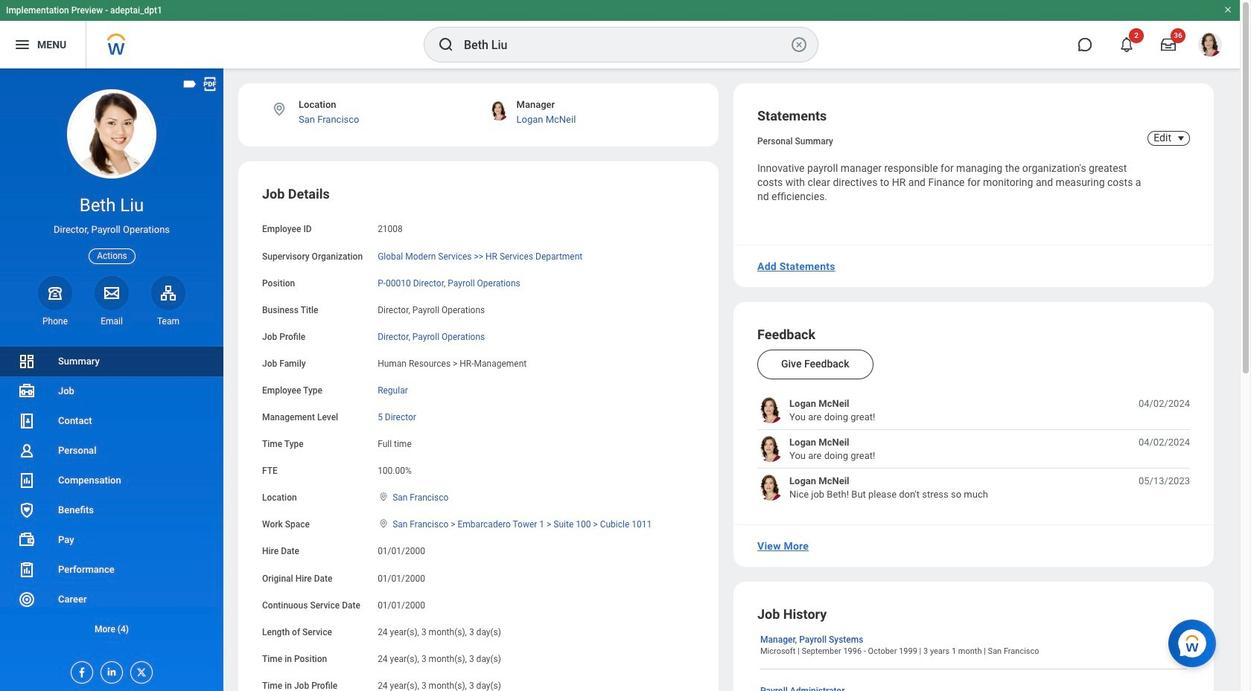 Task type: describe. For each thing, give the bounding box(es) containing it.
justify image
[[13, 36, 31, 54]]

navigation pane region
[[0, 69, 223, 692]]

facebook image
[[71, 663, 88, 679]]

summary image
[[18, 353, 36, 371]]

profile logan mcneil image
[[1198, 33, 1222, 60]]

full time element
[[378, 436, 412, 450]]

performance image
[[18, 561, 36, 579]]

notifications large image
[[1119, 37, 1134, 52]]

mail image
[[103, 284, 121, 302]]

1 employee's photo (logan mcneil) image from the top
[[757, 398, 783, 424]]

career image
[[18, 591, 36, 609]]

inbox large image
[[1161, 37, 1176, 52]]

x circle image
[[790, 36, 808, 54]]

view printable version (pdf) image
[[202, 76, 218, 92]]

1 location image from the top
[[378, 492, 390, 503]]

benefits image
[[18, 502, 36, 520]]

Search Workday  search field
[[464, 28, 787, 61]]

0 horizontal spatial list
[[0, 347, 223, 645]]

1 horizontal spatial list
[[757, 398, 1190, 501]]

caret down image
[[1172, 133, 1190, 144]]

tag image
[[182, 76, 198, 92]]

contact image
[[18, 413, 36, 430]]

phone image
[[45, 284, 66, 302]]

personal image
[[18, 442, 36, 460]]



Task type: locate. For each thing, give the bounding box(es) containing it.
team beth liu element
[[151, 316, 185, 328]]

location image
[[271, 101, 287, 118]]

2 employee's photo (logan mcneil) image from the top
[[757, 437, 783, 463]]

employee's photo (logan mcneil) image
[[757, 398, 783, 424], [757, 437, 783, 463], [757, 475, 783, 501]]

personal summary element
[[757, 133, 833, 147]]

3 employee's photo (logan mcneil) image from the top
[[757, 475, 783, 501]]

1 vertical spatial employee's photo (logan mcneil) image
[[757, 437, 783, 463]]

compensation image
[[18, 472, 36, 490]]

view team image
[[159, 284, 177, 302]]

0 vertical spatial location image
[[378, 492, 390, 503]]

location image
[[378, 492, 390, 503], [378, 519, 390, 530]]

0 vertical spatial employee's photo (logan mcneil) image
[[757, 398, 783, 424]]

list
[[0, 347, 223, 645], [757, 398, 1190, 501]]

phone beth liu element
[[38, 316, 72, 328]]

job image
[[18, 383, 36, 401]]

search image
[[437, 36, 455, 54]]

x image
[[131, 663, 147, 679]]

linkedin image
[[101, 663, 118, 678]]

2 location image from the top
[[378, 519, 390, 530]]

email beth liu element
[[95, 316, 129, 328]]

close environment banner image
[[1224, 5, 1232, 14]]

2 vertical spatial employee's photo (logan mcneil) image
[[757, 475, 783, 501]]

1 vertical spatial location image
[[378, 519, 390, 530]]

group
[[262, 186, 695, 692]]

banner
[[0, 0, 1240, 69]]

pay image
[[18, 532, 36, 550]]



Task type: vqa. For each thing, say whether or not it's contained in the screenshot.
tab list
no



